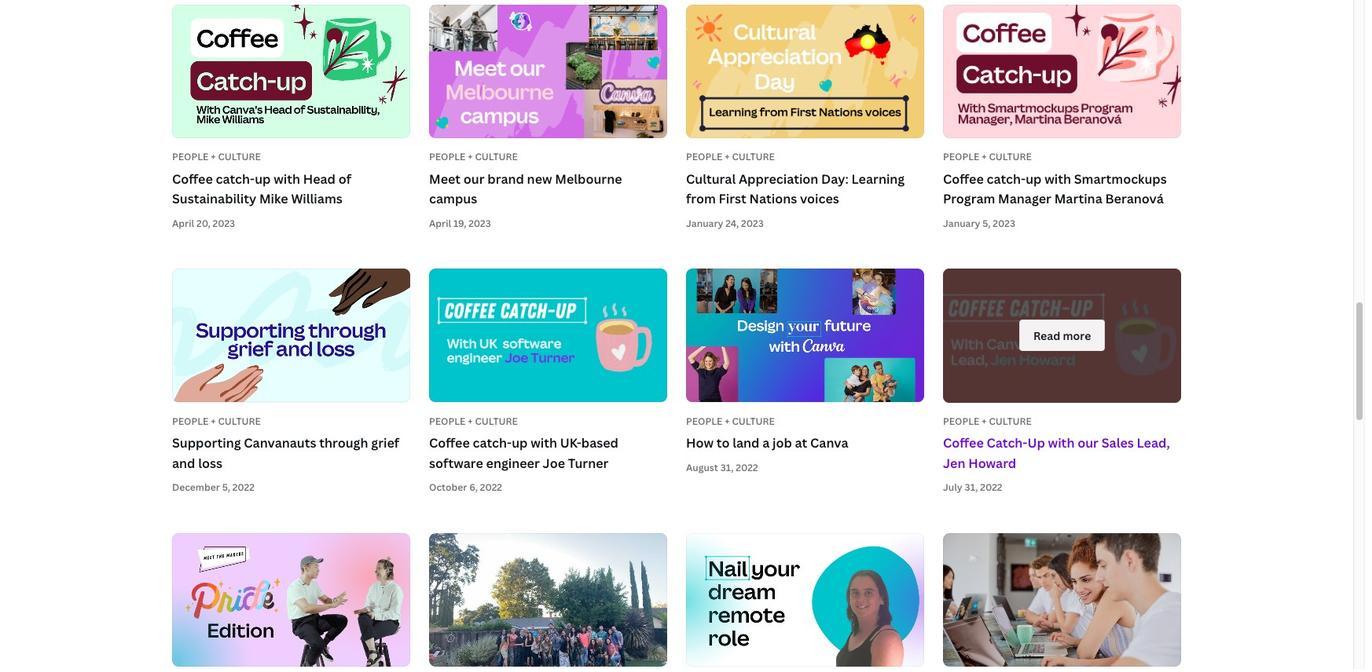 Task type: locate. For each thing, give the bounding box(es) containing it.
brand
[[488, 170, 524, 188]]

sustainability
[[172, 191, 256, 208]]

+
[[211, 150, 216, 164], [468, 150, 473, 164], [725, 150, 730, 164], [982, 150, 987, 164], [211, 415, 216, 428], [468, 415, 473, 428], [725, 415, 730, 428], [982, 415, 987, 428]]

culture
[[218, 150, 261, 164], [475, 150, 518, 164], [732, 150, 775, 164], [989, 150, 1032, 164], [218, 415, 261, 428], [475, 415, 518, 428], [732, 415, 775, 428], [989, 415, 1032, 428]]

1 vertical spatial 5,
[[222, 481, 230, 495]]

january
[[686, 217, 724, 230], [943, 217, 981, 230]]

uk-
[[560, 435, 581, 452]]

people up sustainability on the left top
[[172, 150, 209, 164]]

1 2023 from the left
[[213, 217, 235, 230]]

culture inside people + culture supporting canvanauts through grief and loss
[[218, 415, 261, 428]]

april
[[172, 217, 194, 230], [429, 217, 451, 230]]

martina beranova canva program manager image
[[943, 5, 1181, 139]]

1 horizontal spatial 5,
[[983, 217, 991, 230]]

people + culture how to land a job at canva
[[686, 415, 849, 452]]

culture up manager
[[989, 150, 1032, 164]]

with up joe
[[531, 435, 557, 452]]

williams
[[291, 191, 342, 208]]

+ up program
[[982, 150, 987, 164]]

people inside people + culture coffee catch-up with smartmockups program manager martina beranová
[[943, 150, 980, 164]]

culture up land
[[732, 415, 775, 428]]

voices
[[800, 191, 839, 208]]

0 vertical spatial 5,
[[983, 217, 991, 230]]

how to land a job at canva image
[[686, 269, 924, 403]]

with inside people + culture coffee catch-up with head of sustainability mike williams
[[274, 170, 300, 188]]

2022 right december
[[232, 481, 255, 495]]

0 vertical spatial 31,
[[721, 461, 734, 475]]

up for mike
[[255, 170, 271, 188]]

coffee up the software in the left of the page
[[429, 435, 470, 452]]

people + culture cultural appreciation day: learning from first nations voices
[[686, 150, 905, 208]]

coffee inside people + culture coffee catch-up with our sales lead, jen howard
[[943, 435, 984, 452]]

interns at canva look at a computer together image
[[943, 533, 1181, 667]]

31, down the to
[[721, 461, 734, 475]]

software
[[429, 455, 483, 472]]

2 horizontal spatial catch-
[[987, 170, 1026, 188]]

2 april from the left
[[429, 217, 451, 230]]

culture inside people + culture coffee catch-up with head of sustainability mike williams
[[218, 150, 261, 164]]

coffee inside people + culture coffee catch-up with head of sustainability mike williams
[[172, 170, 213, 188]]

with right the up
[[1048, 435, 1075, 452]]

2022 down land
[[736, 461, 758, 475]]

campus
[[429, 191, 477, 208]]

culture up sustainability on the left top
[[218, 150, 261, 164]]

image featuring the words: "coffee catchup with canva's head of sustainability mike williams" and an illustration of a mug with a leaf pattern. image
[[172, 5, 410, 139]]

january 5, 2023
[[943, 217, 1016, 230]]

5, for loss
[[222, 481, 230, 495]]

people for how to land a job at canva
[[686, 415, 723, 428]]

people inside people + culture how to land a job at canva
[[686, 415, 723, 428]]

+ up catch-
[[982, 415, 987, 428]]

31, for catch-
[[965, 481, 978, 495]]

1 horizontal spatial catch-
[[473, 435, 512, 452]]

smartmockups
[[1074, 170, 1167, 188]]

culture for smartmockups
[[989, 150, 1032, 164]]

catch- up sustainability on the left top
[[216, 170, 255, 188]]

2022 for catch-
[[980, 481, 1003, 495]]

people + culture coffee catch-up with smartmockups program manager martina beranová
[[943, 150, 1167, 208]]

2023 right 20,
[[213, 217, 235, 230]]

august
[[686, 461, 718, 475]]

31,
[[721, 461, 734, 475], [965, 481, 978, 495]]

culture inside people + culture coffee catch-up with our sales lead, jen howard
[[989, 415, 1032, 428]]

1 january from the left
[[686, 217, 724, 230]]

our
[[464, 170, 485, 188], [1078, 435, 1099, 452]]

sales
[[1102, 435, 1134, 452]]

up inside people + culture coffee catch-up with head of sustainability mike williams
[[255, 170, 271, 188]]

culture up brand
[[475, 150, 518, 164]]

culture for from
[[732, 150, 775, 164]]

+ inside people + culture meet our brand new melbourne campus
[[468, 150, 473, 164]]

2023 for cultural appreciation day: learning from first nations voices
[[741, 217, 764, 230]]

with inside people + culture coffee catch-up with our sales lead, jen howard
[[1048, 435, 1075, 452]]

people for coffee catch-up with head of sustainability mike williams
[[172, 150, 209, 164]]

with up mike
[[274, 170, 300, 188]]

culture inside people + culture meet our brand new melbourne campus
[[475, 150, 518, 164]]

october 6, 2022
[[429, 481, 502, 495]]

our up campus
[[464, 170, 485, 188]]

how
[[686, 435, 714, 452]]

people inside people + culture supporting canvanauts through grief and loss
[[172, 415, 209, 428]]

+ inside people + culture cultural appreciation day: learning from first nations voices
[[725, 150, 730, 164]]

people for meet our brand new melbourne campus
[[429, 150, 466, 164]]

2023
[[213, 217, 235, 230], [469, 217, 491, 230], [741, 217, 764, 230], [993, 217, 1016, 230]]

our inside people + culture meet our brand new melbourne campus
[[464, 170, 485, 188]]

culture up supporting
[[218, 415, 261, 428]]

1 horizontal spatial january
[[943, 217, 981, 230]]

catch- inside people + culture coffee catch-up with head of sustainability mike williams
[[216, 170, 255, 188]]

2 january from the left
[[943, 217, 981, 230]]

2022 down howard
[[980, 481, 1003, 495]]

people + culture coffee catch-up with head of sustainability mike williams
[[172, 150, 351, 208]]

+ for how to land a job at canva
[[725, 415, 730, 428]]

people inside people + culture cultural appreciation day: learning from first nations voices
[[686, 150, 723, 164]]

2022
[[736, 461, 758, 475], [232, 481, 255, 495], [480, 481, 502, 495], [980, 481, 1003, 495]]

loss
[[198, 455, 222, 472]]

3 2023 from the left
[[741, 217, 764, 230]]

0 horizontal spatial january
[[686, 217, 724, 230]]

people inside people + culture meet our brand new melbourne campus
[[429, 150, 466, 164]]

catch- inside people + culture coffee catch-up with smartmockups program manager martina beranová
[[987, 170, 1026, 188]]

grief
[[371, 435, 399, 452]]

with up the martina at the top right of the page
[[1045, 170, 1071, 188]]

0 horizontal spatial 31,
[[721, 461, 734, 475]]

people up supporting
[[172, 415, 209, 428]]

2023 down manager
[[993, 217, 1016, 230]]

cultural
[[686, 170, 736, 188]]

people up program
[[943, 150, 980, 164]]

job
[[773, 435, 792, 452]]

people inside people + culture coffee catch-up with our sales lead, jen howard
[[943, 415, 980, 428]]

with inside people + culture coffee catch-up with smartmockups program manager martina beranová
[[1045, 170, 1071, 188]]

2023 right 24,
[[741, 217, 764, 230]]

+ up campus
[[468, 150, 473, 164]]

at
[[795, 435, 807, 452]]

up inside people + culture coffee catch-up with smartmockups program manager martina beranová
[[1026, 170, 1042, 188]]

1 horizontal spatial up
[[512, 435, 528, 452]]

catch-
[[987, 435, 1028, 452]]

1 horizontal spatial 31,
[[965, 481, 978, 495]]

2022 right 6,
[[480, 481, 502, 495]]

+ up the software in the left of the page
[[468, 415, 473, 428]]

people inside people + culture coffee catch-up with uk-based software engineer joe turner
[[429, 415, 466, 428]]

april 20, 2023
[[172, 217, 235, 230]]

catch- up manager
[[987, 170, 1026, 188]]

howard
[[969, 455, 1016, 472]]

culture up appreciation
[[732, 150, 775, 164]]

a
[[763, 435, 770, 452]]

january down program
[[943, 217, 981, 230]]

0 horizontal spatial catch-
[[216, 170, 255, 188]]

new
[[527, 170, 552, 188]]

april left 20,
[[172, 217, 194, 230]]

2 2023 from the left
[[469, 217, 491, 230]]

coffee inside people + culture coffee catch-up with smartmockups program manager martina beranová
[[943, 170, 984, 188]]

people
[[172, 150, 209, 164], [429, 150, 466, 164], [686, 150, 723, 164], [943, 150, 980, 164], [172, 415, 209, 428], [429, 415, 466, 428], [686, 415, 723, 428], [943, 415, 980, 428]]

31, right july
[[965, 481, 978, 495]]

meet
[[429, 170, 461, 188]]

our left sales
[[1078, 435, 1099, 452]]

1 vertical spatial 31,
[[965, 481, 978, 495]]

+ up the to
[[725, 415, 730, 428]]

+ inside people + culture coffee catch-up with uk-based software engineer joe turner
[[468, 415, 473, 428]]

jen
[[943, 455, 966, 472]]

people inside people + culture coffee catch-up with head of sustainability mike williams
[[172, 150, 209, 164]]

+ up the cultural
[[725, 150, 730, 164]]

+ for coffee catch-up with smartmockups program manager martina beranová
[[982, 150, 987, 164]]

+ inside people + culture supporting canvanauts through grief and loss
[[211, 415, 216, 428]]

+ inside people + culture coffee catch-up with head of sustainability mike williams
[[211, 150, 216, 164]]

5, down loss
[[222, 481, 230, 495]]

engineer
[[486, 455, 540, 472]]

catch-
[[216, 170, 255, 188], [987, 170, 1026, 188], [473, 435, 512, 452]]

1 horizontal spatial april
[[429, 217, 451, 230]]

people + culture coffee catch-up with uk-based software engineer joe turner
[[429, 415, 619, 472]]

of
[[339, 170, 351, 188]]

+ inside people + culture coffee catch-up with our sales lead, jen howard
[[982, 415, 987, 428]]

up inside people + culture coffee catch-up with uk-based software engineer joe turner
[[512, 435, 528, 452]]

up
[[255, 170, 271, 188], [1026, 170, 1042, 188], [512, 435, 528, 452]]

with
[[274, 170, 300, 188], [1045, 170, 1071, 188], [531, 435, 557, 452], [1048, 435, 1075, 452]]

people up jen
[[943, 415, 980, 428]]

+ up supporting
[[211, 415, 216, 428]]

january 24, 2023
[[686, 217, 764, 230]]

mike
[[259, 191, 288, 208]]

culture inside people + culture coffee catch-up with uk-based software engineer joe turner
[[475, 415, 518, 428]]

catch- for software
[[473, 435, 512, 452]]

people up the software in the left of the page
[[429, 415, 466, 428]]

people up meet
[[429, 150, 466, 164]]

catch- inside people + culture coffee catch-up with uk-based software engineer joe turner
[[473, 435, 512, 452]]

coffee up program
[[943, 170, 984, 188]]

2 horizontal spatial up
[[1026, 170, 1042, 188]]

people up how
[[686, 415, 723, 428]]

0 horizontal spatial our
[[464, 170, 485, 188]]

1 horizontal spatial our
[[1078, 435, 1099, 452]]

april left 19,
[[429, 217, 451, 230]]

with inside people + culture coffee catch-up with uk-based software engineer joe turner
[[531, 435, 557, 452]]

1 vertical spatial our
[[1078, 435, 1099, 452]]

coffee up jen
[[943, 435, 984, 452]]

coffee up sustainability on the left top
[[172, 170, 213, 188]]

culture up catch-
[[989, 415, 1032, 428]]

0 vertical spatial our
[[464, 170, 485, 188]]

cultural appreciation day canva image
[[686, 5, 924, 139]]

+ inside people + culture coffee catch-up with smartmockups program manager martina beranová
[[982, 150, 987, 164]]

1 april from the left
[[172, 217, 194, 230]]

2023 right 19,
[[469, 217, 491, 230]]

culture up engineer at the left bottom of page
[[475, 415, 518, 428]]

up up mike
[[255, 170, 271, 188]]

5, down program
[[983, 217, 991, 230]]

coffee inside people + culture coffee catch-up with uk-based software engineer joe turner
[[429, 435, 470, 452]]

culture inside people + culture coffee catch-up with smartmockups program manager martina beranová
[[989, 150, 1032, 164]]

coffee
[[172, 170, 213, 188], [943, 170, 984, 188], [429, 435, 470, 452], [943, 435, 984, 452]]

0 horizontal spatial 5,
[[222, 481, 230, 495]]

+ up sustainability on the left top
[[211, 150, 216, 164]]

0 horizontal spatial up
[[255, 170, 271, 188]]

up up engineer at the left bottom of page
[[512, 435, 528, 452]]

0 horizontal spatial april
[[172, 217, 194, 230]]

january down the 'from'
[[686, 217, 724, 230]]

4 2023 from the left
[[993, 217, 1016, 230]]

5,
[[983, 217, 991, 230], [222, 481, 230, 495]]

april 19, 2023
[[429, 217, 491, 230]]

up up manager
[[1026, 170, 1042, 188]]

coffee for coffee catch-up with head of sustainability mike williams
[[172, 170, 213, 188]]

catch- up engineer at the left bottom of page
[[473, 435, 512, 452]]

culture inside people + culture how to land a job at canva
[[732, 415, 775, 428]]

culture for and
[[218, 415, 261, 428]]

culture inside people + culture cultural appreciation day: learning from first nations voices
[[732, 150, 775, 164]]

+ inside people + culture how to land a job at canva
[[725, 415, 730, 428]]

people up the cultural
[[686, 150, 723, 164]]

day:
[[821, 170, 849, 188]]

canva
[[810, 435, 849, 452]]



Task type: vqa. For each thing, say whether or not it's contained in the screenshot.
Share
no



Task type: describe. For each thing, give the bounding box(es) containing it.
2022 for catch-
[[480, 481, 502, 495]]

people for coffee catch-up with our sales lead, jen howard
[[943, 415, 980, 428]]

july
[[943, 481, 963, 495]]

first
[[719, 191, 747, 208]]

people for supporting canvanauts through grief and loss
[[172, 415, 209, 428]]

2023 for meet our brand new melbourne campus
[[469, 217, 491, 230]]

2023 for coffee catch-up with smartmockups program manager martina beranová
[[993, 217, 1016, 230]]

people + culture coffee catch-up with our sales lead, jen howard
[[943, 415, 1170, 472]]

head
[[303, 170, 336, 188]]

with for smartmockups
[[1045, 170, 1071, 188]]

appreciation
[[739, 170, 819, 188]]

people for coffee catch-up with smartmockups program manager martina beranová
[[943, 150, 980, 164]]

our inside people + culture coffee catch-up with our sales lead, jen howard
[[1078, 435, 1099, 452]]

coffee for coffee catch-up with smartmockups program manager martina beranová
[[943, 170, 984, 188]]

culture for melbourne
[[475, 150, 518, 164]]

april for meet our brand new melbourne campus
[[429, 217, 451, 230]]

20,
[[196, 217, 210, 230]]

with for head
[[274, 170, 300, 188]]

coffee for coffee catch-up with uk-based software engineer joe turner
[[429, 435, 470, 452]]

up for engineer
[[512, 435, 528, 452]]

2022 for to
[[736, 461, 758, 475]]

5, for program
[[983, 217, 991, 230]]

nations
[[750, 191, 797, 208]]

and
[[172, 455, 195, 472]]

culture for head
[[218, 150, 261, 164]]

turner
[[568, 455, 609, 472]]

2022 for canvanauts
[[232, 481, 255, 495]]

+ for coffee catch-up with our sales lead, jen howard
[[982, 415, 987, 428]]

culture for our
[[989, 415, 1032, 428]]

people for coffee catch-up with uk-based software engineer joe turner
[[429, 415, 466, 428]]

+ for supporting canvanauts through grief and loss
[[211, 415, 216, 428]]

to
[[717, 435, 730, 452]]

canva sales lead jen howard image
[[931, 262, 1193, 410]]

supporting
[[172, 435, 241, 452]]

martina
[[1055, 191, 1103, 208]]

land
[[733, 435, 760, 452]]

up for martina
[[1026, 170, 1042, 188]]

based
[[581, 435, 619, 452]]

24,
[[726, 217, 739, 230]]

19,
[[454, 217, 466, 230]]

people + culture meet our brand new melbourne campus
[[429, 150, 622, 208]]

january for program
[[943, 217, 981, 230]]

culture for uk-
[[475, 415, 518, 428]]

manager
[[998, 191, 1052, 208]]

catch- for manager
[[987, 170, 1026, 188]]

31, for to
[[721, 461, 734, 475]]

+ for coffee catch-up with uk-based software engineer joe turner
[[468, 415, 473, 428]]

with for our
[[1048, 435, 1075, 452]]

6,
[[469, 481, 478, 495]]

january for first
[[686, 217, 724, 230]]

joe
[[543, 455, 565, 472]]

december 5, 2022
[[172, 481, 255, 495]]

canva melbourne office image
[[429, 5, 667, 139]]

lead,
[[1137, 435, 1170, 452]]

canvanauts
[[244, 435, 316, 452]]

august 31, 2022
[[686, 461, 758, 475]]

coffee for coffee catch-up with our sales lead, jen howard
[[943, 435, 984, 452]]

+ for cultural appreciation day: learning from first nations voices
[[725, 150, 730, 164]]

with for uk-
[[531, 435, 557, 452]]

+ for meet our brand new melbourne campus
[[468, 150, 473, 164]]

culture for job
[[732, 415, 775, 428]]

catch- for sustainability
[[216, 170, 255, 188]]

october
[[429, 481, 467, 495]]

2023 for coffee catch-up with head of sustainability mike williams
[[213, 217, 235, 230]]

people for cultural appreciation day: learning from first nations voices
[[686, 150, 723, 164]]

december
[[172, 481, 220, 495]]

from
[[686, 191, 716, 208]]

learning
[[852, 170, 905, 188]]

canva meet the makers pride edition image
[[172, 533, 410, 667]]

through
[[319, 435, 368, 452]]

melbourne
[[555, 170, 622, 188]]

canva engineer working from home image
[[686, 533, 924, 667]]

people + culture supporting canvanauts through grief and loss
[[172, 415, 399, 472]]

program
[[943, 191, 995, 208]]

april for coffee catch-up with head of sustainability mike williams
[[172, 217, 194, 230]]

up
[[1028, 435, 1045, 452]]

canva software engineer uk image
[[429, 269, 667, 403]]

+ for coffee catch-up with head of sustainability mike williams
[[211, 150, 216, 164]]

beranová
[[1105, 191, 1164, 208]]

july 31, 2022
[[943, 481, 1003, 495]]



